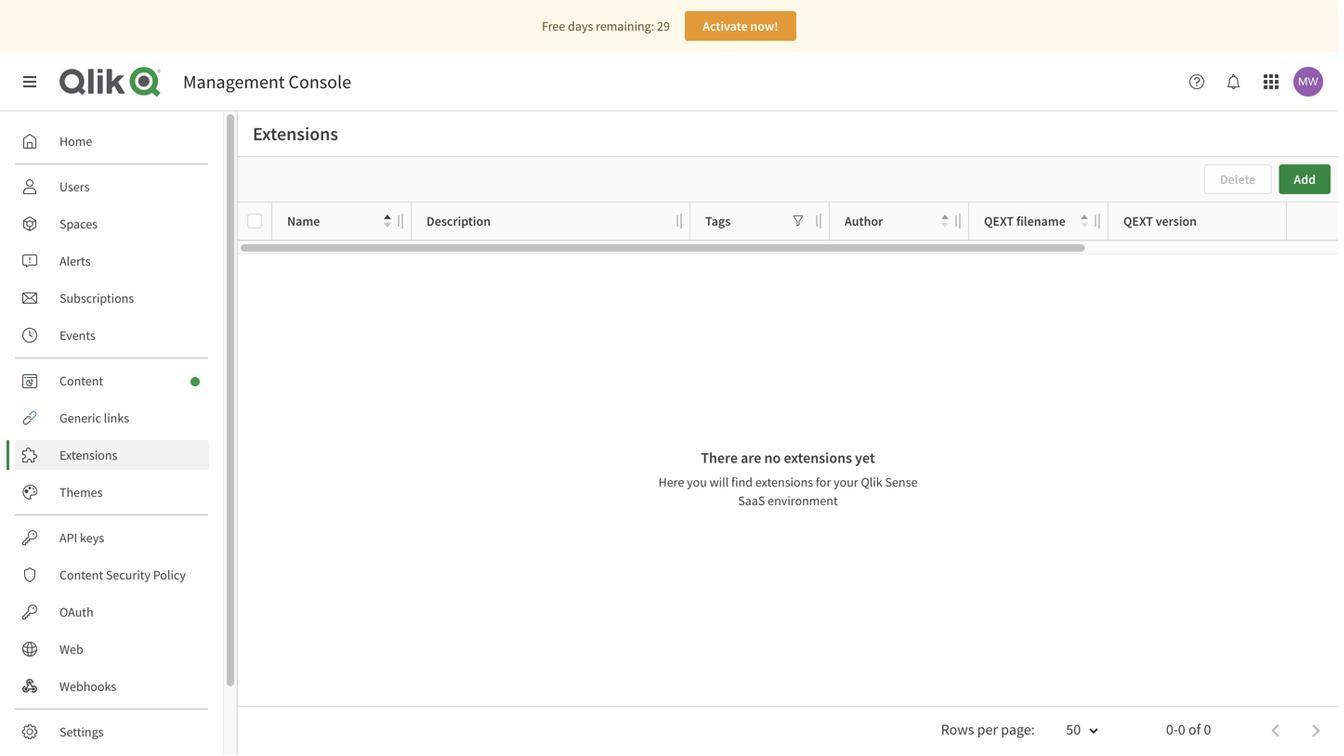 Task type: locate. For each thing, give the bounding box(es) containing it.
policy
[[153, 567, 186, 584]]

0 vertical spatial content
[[59, 373, 103, 390]]

0
[[1179, 721, 1186, 740], [1204, 721, 1212, 740]]

extensions down the generic links
[[59, 447, 118, 464]]

0 left of
[[1179, 721, 1186, 740]]

1 horizontal spatial 0
[[1204, 721, 1212, 740]]

29
[[657, 18, 670, 34]]

page:
[[1001, 721, 1035, 740]]

navigation pane element
[[0, 119, 223, 756]]

0 horizontal spatial qext
[[984, 213, 1014, 229]]

1 vertical spatial extensions
[[59, 447, 118, 464]]

0-
[[1167, 721, 1179, 740]]

content inside content security policy "link"
[[59, 567, 103, 584]]

spaces
[[59, 216, 98, 232]]

1 vertical spatial content
[[59, 567, 103, 584]]

qext filename button
[[984, 209, 1089, 234]]

add
[[1294, 171, 1316, 188]]

free days remaining: 29
[[542, 18, 670, 34]]

qext left filename
[[984, 213, 1014, 229]]

close sidebar menu image
[[22, 74, 37, 89]]

extensions link
[[15, 441, 209, 470]]

of
[[1189, 721, 1201, 740]]

0 horizontal spatial 0
[[1179, 721, 1186, 740]]

home link
[[15, 126, 209, 156]]

filename
[[1017, 213, 1066, 229]]

extensions
[[253, 122, 338, 145], [59, 447, 118, 464]]

0 right of
[[1204, 721, 1212, 740]]

0 vertical spatial extensions
[[253, 122, 338, 145]]

extensions down console
[[253, 122, 338, 145]]

keys
[[80, 530, 104, 547]]

content inside content link
[[59, 373, 103, 390]]

themes
[[59, 484, 103, 501]]

1 horizontal spatial qext
[[1124, 213, 1154, 229]]

extensions up environment
[[756, 474, 814, 491]]

are
[[741, 449, 762, 468]]

your
[[834, 474, 859, 491]]

author
[[845, 213, 883, 229]]

extensions
[[784, 449, 852, 468], [756, 474, 814, 491]]

content down 'api keys'
[[59, 567, 103, 584]]

generic links link
[[15, 403, 209, 433]]

settings
[[59, 724, 104, 741]]

you
[[687, 474, 707, 491]]

2 qext from the left
[[1124, 213, 1154, 229]]

name
[[287, 213, 320, 229]]

qext version
[[1124, 213, 1197, 229]]

tags
[[706, 213, 731, 229]]

1 vertical spatial extensions
[[756, 474, 814, 491]]

50
[[1067, 721, 1081, 740]]

1 qext from the left
[[984, 213, 1014, 229]]

remaining:
[[596, 18, 655, 34]]

1 content from the top
[[59, 373, 103, 390]]

api keys link
[[15, 523, 209, 553]]

content up generic at the left
[[59, 373, 103, 390]]

content
[[59, 373, 103, 390], [59, 567, 103, 584]]

qext
[[984, 213, 1014, 229], [1124, 213, 1154, 229]]

new connector image
[[191, 377, 200, 387]]

oauth link
[[15, 598, 209, 627]]

no
[[765, 449, 781, 468]]

management console
[[183, 70, 351, 93]]

2 content from the top
[[59, 567, 103, 584]]

per
[[978, 721, 998, 740]]

0 horizontal spatial extensions
[[59, 447, 118, 464]]

management console element
[[183, 70, 351, 93]]

sense
[[885, 474, 918, 491]]

generic links
[[59, 410, 129, 427]]

1 horizontal spatial extensions
[[253, 122, 338, 145]]

subscriptions
[[59, 290, 134, 307]]

saas
[[738, 493, 765, 509]]

0 vertical spatial extensions
[[784, 449, 852, 468]]

settings link
[[15, 718, 209, 747]]

find
[[732, 474, 753, 491]]

extensions up the for
[[784, 449, 852, 468]]

qext inside button
[[984, 213, 1014, 229]]

content link
[[15, 366, 209, 396]]

add button
[[1280, 165, 1331, 194]]

oauth
[[59, 604, 94, 621]]

environment
[[768, 493, 838, 509]]

qext left version
[[1124, 213, 1154, 229]]

there
[[701, 449, 738, 468]]

management
[[183, 70, 285, 93]]

activate now! link
[[685, 11, 797, 41]]



Task type: vqa. For each thing, say whether or not it's contained in the screenshot.
'talend cloud'
no



Task type: describe. For each thing, give the bounding box(es) containing it.
qext for qext version
[[1124, 213, 1154, 229]]

links
[[104, 410, 129, 427]]

name button
[[287, 209, 391, 234]]

console
[[289, 70, 351, 93]]

events
[[59, 327, 96, 344]]

qext for qext filename
[[984, 213, 1014, 229]]

here
[[659, 474, 685, 491]]

alerts link
[[15, 246, 209, 276]]

description
[[427, 213, 491, 229]]

2 0 from the left
[[1204, 721, 1212, 740]]

rows
[[941, 721, 975, 740]]

free
[[542, 18, 566, 34]]

users link
[[15, 172, 209, 202]]

qlik
[[861, 474, 883, 491]]

users
[[59, 178, 90, 195]]

activate
[[703, 18, 748, 34]]

version
[[1156, 213, 1197, 229]]

home
[[59, 133, 92, 150]]

content security policy
[[59, 567, 186, 584]]

now!
[[751, 18, 779, 34]]

extensions inside 'navigation pane' element
[[59, 447, 118, 464]]

0-0 of 0
[[1167, 721, 1212, 740]]

generic
[[59, 410, 101, 427]]

webhooks link
[[15, 672, 209, 702]]

for
[[816, 474, 831, 491]]

content for content
[[59, 373, 103, 390]]

will
[[710, 474, 729, 491]]

themes link
[[15, 478, 209, 508]]

webhooks
[[59, 679, 116, 695]]

there are no extensions yet here you will find extensions for your qlik sense saas environment
[[659, 449, 918, 509]]

activate now!
[[703, 18, 779, 34]]

rows per page:
[[941, 721, 1035, 740]]

1 0 from the left
[[1179, 721, 1186, 740]]

events link
[[15, 321, 209, 350]]

yet
[[855, 449, 875, 468]]

maria williams image
[[1294, 67, 1324, 97]]

api keys
[[59, 530, 104, 547]]

author button
[[845, 209, 949, 234]]

spaces link
[[15, 209, 209, 239]]

content security policy link
[[15, 561, 209, 590]]

50 button
[[1044, 715, 1111, 748]]

days
[[568, 18, 593, 34]]

web
[[59, 641, 83, 658]]

content for content security policy
[[59, 567, 103, 584]]

web link
[[15, 635, 209, 665]]

alerts
[[59, 253, 91, 270]]

security
[[106, 567, 151, 584]]

subscriptions link
[[15, 284, 209, 313]]

api
[[59, 530, 77, 547]]

qext filename
[[984, 213, 1066, 229]]



